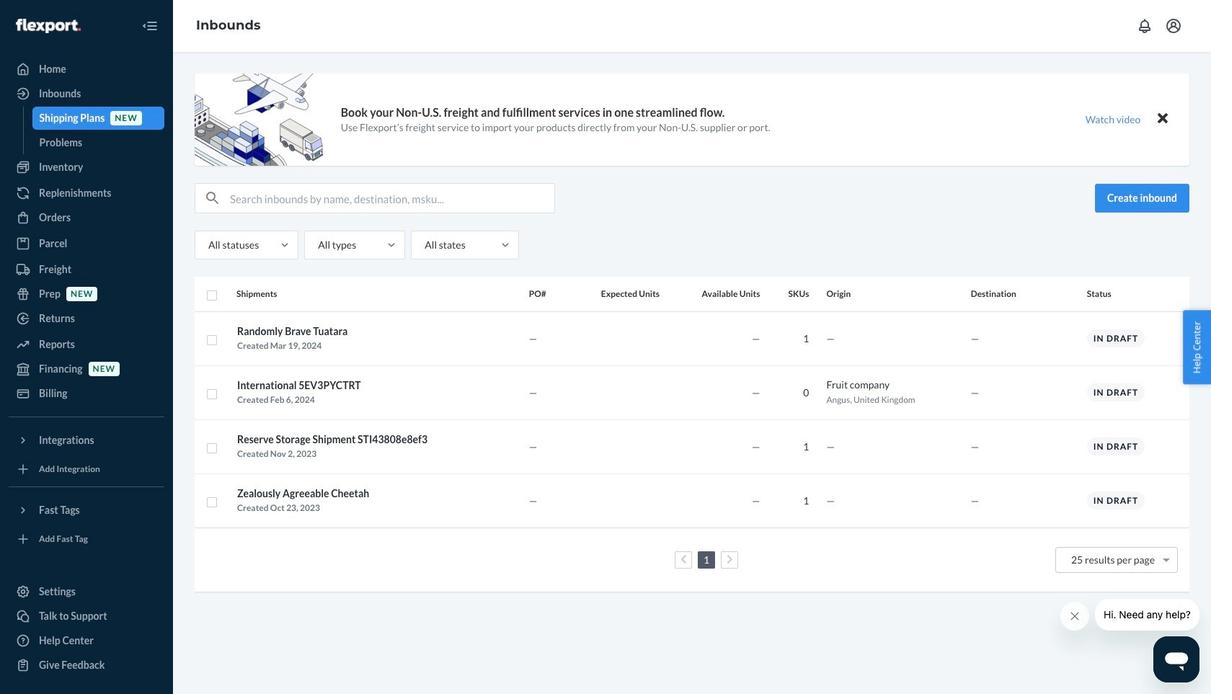 Task type: locate. For each thing, give the bounding box(es) containing it.
1 vertical spatial square image
[[206, 335, 218, 346]]

2 vertical spatial square image
[[206, 389, 218, 400]]

flexport logo image
[[16, 19, 81, 33]]

3 square image from the top
[[206, 389, 218, 400]]

1 vertical spatial square image
[[206, 497, 218, 509]]

close image
[[1158, 110, 1168, 127]]

chevron left image
[[680, 555, 687, 565]]

0 vertical spatial square image
[[206, 443, 218, 455]]

square image
[[206, 443, 218, 455], [206, 497, 218, 509]]

close navigation image
[[141, 17, 159, 35]]

option
[[1071, 553, 1155, 566]]

square image
[[206, 290, 218, 302], [206, 335, 218, 346], [206, 389, 218, 400]]

0 vertical spatial square image
[[206, 290, 218, 302]]

open account menu image
[[1165, 17, 1182, 35]]

Search inbounds by name, destination, msku... text field
[[230, 184, 554, 213]]



Task type: describe. For each thing, give the bounding box(es) containing it.
1 square image from the top
[[206, 290, 218, 302]]

chevron right image
[[726, 555, 733, 565]]

open notifications image
[[1136, 17, 1153, 35]]

2 square image from the top
[[206, 335, 218, 346]]

1 square image from the top
[[206, 443, 218, 455]]

2 square image from the top
[[206, 497, 218, 509]]



Task type: vqa. For each thing, say whether or not it's contained in the screenshot.
Replenishments
no



